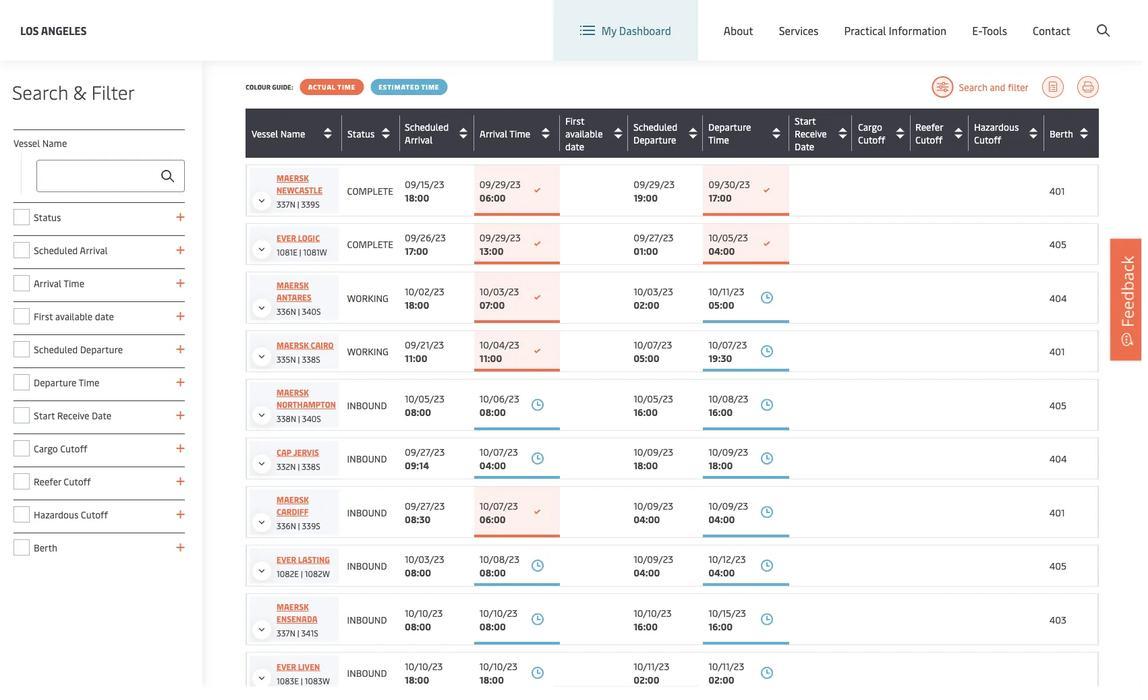 Task type: describe. For each thing, give the bounding box(es) containing it.
services
[[779, 23, 819, 38]]

actual
[[308, 82, 336, 91]]

e-
[[972, 23, 982, 38]]

switch location button
[[741, 12, 839, 27]]

10/04/23 11:00
[[480, 338, 519, 365]]

08:00 down 10/08/23 08:00
[[480, 620, 506, 633]]

first for 2nd cargo cutoff button from left arrival time button
[[565, 114, 584, 127]]

04:00 inside 10/12/23 04:00
[[709, 566, 735, 579]]

first for 1st cargo cutoff button from left's arrival time button
[[565, 114, 584, 127]]

09/27/23 for 08:30
[[405, 499, 445, 512]]

scheduled departure button for first available date button associated with 1st cargo cutoff button from left's arrival time button
[[634, 120, 700, 146]]

10/05/23 08:00
[[405, 392, 444, 418]]

practical information
[[844, 23, 947, 38]]

403
[[1050, 613, 1066, 626]]

09/29/23 for 13:00
[[480, 231, 521, 244]]

hazardous cutoff for reefer cutoff button related to 2nd cargo cutoff button from left
[[974, 120, 1019, 146]]

guide:
[[272, 82, 293, 91]]

10/11/23 for 10/03/23 02:00
[[709, 285, 744, 298]]

create
[[1043, 12, 1074, 27]]

09/27/23 for 01:00
[[634, 231, 674, 244]]

336n for working
[[277, 306, 296, 317]]

09/21/23
[[405, 338, 444, 351]]

10/11/23 for 10/11/23 02:00
[[709, 660, 744, 673]]

338s for working
[[302, 354, 320, 365]]

10/12/23
[[709, 553, 746, 566]]

maersk for 09/27/23
[[277, 495, 309, 505]]

10/02/23
[[405, 285, 444, 298]]

reefer cutoff for reefer cutoff button corresponding to 1st cargo cutoff button from left
[[916, 120, 943, 146]]

405 for 10/05/23
[[1050, 238, 1067, 251]]

2 cargo cutoff button from the left
[[858, 120, 907, 146]]

10/07/23 05:00
[[634, 338, 672, 365]]

401 for 09/30/23
[[1050, 184, 1065, 197]]

ever inside "ever liven 1083e | 1083w"
[[277, 661, 296, 672]]

e-tools button
[[972, 0, 1007, 61]]

reefer cutoff for reefer cutoff button related to 2nd cargo cutoff button from left
[[915, 120, 943, 146]]

my dashboard
[[602, 23, 671, 38]]

16:00 for 10/05/23 16:00
[[634, 405, 658, 418]]

09/29/23 06:00
[[480, 177, 521, 204]]

start receive date button for 1st cargo cutoff button from left
[[795, 114, 849, 152]]

switch location
[[762, 12, 839, 27]]

/
[[1036, 12, 1041, 27]]

09/27/23 08:30
[[405, 499, 445, 526]]

vessel for 2nd cargo cutoff button from left arrival time button
[[252, 127, 278, 140]]

10/07/23 06:00
[[480, 499, 518, 526]]

scheduled arrival button for 1st cargo cutoff button from left's arrival time button
[[405, 120, 471, 146]]

cargo for 1st cargo cutoff button from left
[[858, 120, 882, 133]]

maersk cardiff 336n | 339s
[[277, 495, 320, 532]]

time for actual time
[[338, 82, 356, 91]]

cargo cutoff for 2nd cargo cutoff button from left
[[858, 120, 885, 146]]

account
[[1077, 12, 1117, 27]]

08:00 inside 10/03/23 08:00
[[405, 566, 431, 579]]

09/29/23 19:00
[[634, 177, 675, 204]]

scheduled departure button for 2nd cargo cutoff button from left arrival time button first available date button
[[633, 120, 700, 146]]

16:00 for 10/08/23 16:00
[[709, 405, 733, 418]]

&
[[73, 79, 87, 104]]

1081w
[[303, 247, 327, 257]]

cutoff for reefer cutoff button corresponding to 1st cargo cutoff button from left
[[916, 133, 943, 146]]

11:00 for 10/04/23 11:00
[[480, 352, 502, 365]]

arrival time for 2nd cargo cutoff button from left arrival time button
[[480, 127, 530, 140]]

hazardous cutoff button for berth button corresponding to reefer cutoff button corresponding to 1st cargo cutoff button from left
[[974, 120, 1041, 146]]

09/29/23 13:00
[[480, 231, 521, 257]]

maersk for 10/05/23
[[277, 387, 309, 398]]

1 10/11/23 02:00 from the left
[[634, 660, 669, 686]]

2 10/11/23 02:00 from the left
[[709, 660, 744, 686]]

10/04/23
[[480, 338, 519, 351]]

09/27/23 09:14
[[405, 446, 445, 472]]

2 10/10/23 08:00 from the left
[[480, 606, 518, 633]]

cargo for 2nd cargo cutoff button from left
[[858, 120, 882, 133]]

contact button
[[1033, 0, 1071, 61]]

e-tools
[[972, 23, 1007, 38]]

search and filter button
[[932, 76, 1029, 98]]

feedback button
[[1110, 239, 1142, 361]]

10/03/23 08:00
[[405, 553, 444, 579]]

10/05/23 16:00
[[634, 392, 673, 418]]

arrival time button for 1st cargo cutoff button from left
[[480, 122, 556, 144]]

338s for inbound
[[302, 461, 320, 472]]

2 10/09/23 18:00 from the left
[[709, 446, 748, 472]]

jervis
[[293, 447, 319, 458]]

scheduled departure for 2nd cargo cutoff button from left arrival time button
[[633, 120, 678, 146]]

login / create account link
[[983, 0, 1117, 40]]

09/29/23 for 06:00
[[480, 177, 521, 190]]

reefer cutoff button for 1st cargo cutoff button from left
[[916, 120, 965, 146]]

10/15/23 16:00
[[709, 606, 746, 633]]

start for 1st cargo cutoff button from left's start receive date button
[[795, 114, 816, 127]]

global
[[882, 13, 913, 27]]

337n for maersk ensenada 337n | 341s
[[277, 628, 295, 639]]

10/09/23 for 10/09/23 18:00
[[634, 446, 673, 458]]

405 for 10/08/23
[[1050, 399, 1067, 412]]

global menu
[[882, 13, 943, 27]]

estimated
[[379, 82, 419, 91]]

10/02/23 18:00
[[405, 285, 444, 311]]

search for search and filter
[[959, 81, 988, 93]]

1 10/09/23 18:00 from the left
[[634, 446, 673, 472]]

339s for inbound
[[302, 521, 320, 532]]

cap
[[277, 447, 292, 458]]

1081e
[[277, 247, 297, 257]]

information
[[889, 23, 947, 38]]

1082e
[[277, 568, 299, 579]]

10/07/23 19:30
[[709, 338, 747, 365]]

10/05/23 for 04:00
[[709, 231, 748, 244]]

| for 09/21/23 11:00
[[298, 354, 300, 365]]

05:00 for 10/11/23 05:00
[[709, 298, 734, 311]]

working for 18:00
[[347, 291, 389, 304]]

332n
[[277, 461, 296, 472]]

335n
[[277, 354, 296, 365]]

401 for 10/07/23
[[1050, 345, 1065, 358]]

logic
[[298, 232, 320, 243]]

10/07/23 for 19:30
[[709, 338, 747, 351]]

start receive date button for 2nd cargo cutoff button from left
[[795, 114, 849, 152]]

cutoff for 2nd cargo cutoff button from left
[[858, 133, 885, 146]]

cardiff
[[277, 507, 309, 517]]

1083e
[[277, 676, 299, 686]]

401 for 10/09/23
[[1050, 506, 1065, 519]]

10/05/23 for 08:00
[[405, 392, 444, 405]]

search & filter
[[12, 79, 135, 104]]

receive for 1st cargo cutoff button from left's start receive date button
[[795, 127, 827, 140]]

10/06/23 08:00
[[480, 392, 519, 418]]

10/12/23 04:00
[[709, 553, 746, 579]]

filter
[[91, 79, 135, 104]]

10/08/23 for 16:00
[[709, 392, 749, 405]]

10/15/23
[[709, 606, 746, 619]]

location
[[797, 12, 839, 27]]

dashboard
[[619, 23, 671, 38]]

los
[[20, 23, 39, 37]]

09:14
[[405, 459, 429, 472]]

10/08/23 16:00
[[709, 392, 749, 418]]

colour guide:
[[246, 82, 293, 91]]

10/11/23 down 10/10/23 16:00
[[634, 660, 669, 673]]

ever logic 1081e | 1081w
[[277, 232, 327, 257]]

los angeles link
[[20, 22, 87, 39]]

01:00
[[634, 245, 658, 257]]

02:00 for 05:00
[[634, 298, 660, 311]]

10/07/23 04:00
[[480, 446, 518, 472]]

18:00 inside 09/15/23 18:00
[[405, 191, 429, 204]]

06:00 for 10/07/23 06:00
[[480, 513, 506, 526]]

practical
[[844, 23, 886, 38]]

| for 10/02/23 18:00
[[298, 306, 300, 317]]

inbound for 09/27/23 09:14
[[347, 452, 387, 465]]

09/27/23 for 09:14
[[405, 446, 445, 458]]

10/07/23 for 06:00
[[480, 499, 518, 512]]

09/30/23
[[709, 177, 750, 190]]

search and filter
[[959, 81, 1029, 93]]

hazardous cutoff button for berth button related to reefer cutoff button related to 2nd cargo cutoff button from left
[[974, 120, 1041, 146]]

09/26/23 17:00
[[405, 231, 446, 257]]

first available date for 2nd cargo cutoff button from left arrival time button
[[565, 114, 603, 152]]

07:00
[[480, 298, 505, 311]]

04:00 inside 10/05/23 04:00
[[709, 245, 735, 257]]

my
[[602, 23, 617, 38]]

date for 2nd cargo cutoff button from left arrival time button
[[565, 140, 584, 152]]

lasting
[[298, 554, 330, 565]]

liven
[[298, 661, 320, 672]]

19:00
[[634, 191, 658, 204]]

departure time for start receive date button for 2nd cargo cutoff button from left
[[708, 120, 751, 146]]



Task type: locate. For each thing, give the bounding box(es) containing it.
1083w
[[305, 676, 330, 686]]

18:00 inside 10/02/23 18:00
[[405, 298, 429, 311]]

08:00 down 08:30 on the left
[[405, 566, 431, 579]]

2 complete from the top
[[347, 238, 393, 251]]

search for search & filter
[[12, 79, 68, 104]]

ensenada
[[277, 614, 318, 625]]

17:00 for 09/26/23 17:00
[[405, 245, 428, 257]]

10/07/23 down 10/07/23 04:00 on the left of the page
[[480, 499, 518, 512]]

| for 10/03/23 08:00
[[301, 568, 303, 579]]

| for 09/27/23 09:14
[[298, 461, 300, 472]]

2 berth button from the left
[[1050, 122, 1095, 144]]

None text field
[[36, 160, 185, 192]]

1 vertical spatial ever
[[277, 554, 296, 565]]

cutoff for berth button corresponding to reefer cutoff button corresponding to 1st cargo cutoff button from left hazardous cutoff button
[[974, 133, 1001, 146]]

available for 2nd cargo cutoff button from left
[[565, 127, 603, 140]]

2 maersk from the top
[[277, 280, 309, 291]]

06:00 inside 10/07/23 06:00
[[480, 513, 506, 526]]

08:00 inside 10/06/23 08:00
[[480, 405, 506, 418]]

1 berth button from the left
[[1050, 122, 1095, 144]]

los angeles
[[20, 23, 87, 37]]

0 horizontal spatial time
[[338, 82, 356, 91]]

05:00 up 10/05/23 16:00
[[634, 352, 659, 365]]

341s
[[301, 628, 318, 639]]

08:00 down 10/03/23 08:00
[[405, 620, 431, 633]]

scheduled arrival button for 2nd cargo cutoff button from left arrival time button
[[405, 120, 471, 146]]

working left 10/02/23 18:00
[[347, 291, 389, 304]]

340s down the antares
[[302, 306, 321, 317]]

338s inside cap jervis 332n | 338s
[[302, 461, 320, 472]]

maersk up cardiff
[[277, 495, 309, 505]]

336n for inbound
[[277, 521, 296, 532]]

2 336n from the top
[[277, 521, 296, 532]]

1 time from the left
[[338, 82, 356, 91]]

maersk for 09/21/23
[[277, 340, 309, 350]]

1082w
[[305, 568, 330, 579]]

colour
[[246, 82, 271, 91]]

02:00 inside 10/03/23 02:00
[[634, 298, 660, 311]]

2 401 from the top
[[1050, 345, 1065, 358]]

2 338s from the top
[[302, 461, 320, 472]]

0 vertical spatial 17:00
[[709, 191, 732, 204]]

inbound
[[347, 399, 387, 412], [347, 452, 387, 465], [347, 506, 387, 519], [347, 560, 387, 572], [347, 613, 387, 626], [347, 667, 387, 680]]

ever inside ever logic 1081e | 1081w
[[277, 232, 296, 243]]

337n down ensenada
[[277, 628, 295, 639]]

0 horizontal spatial 10/05/23
[[405, 392, 444, 405]]

1 11:00 from the left
[[405, 352, 427, 365]]

cutoff for reefer cutoff button related to 2nd cargo cutoff button from left
[[915, 133, 943, 146]]

1 vertical spatial 06:00
[[480, 513, 506, 526]]

3 maersk from the top
[[277, 340, 309, 350]]

ever up 1082e
[[277, 554, 296, 565]]

08:00 inside 10/05/23 08:00
[[405, 405, 431, 418]]

401
[[1050, 184, 1065, 197], [1050, 345, 1065, 358], [1050, 506, 1065, 519]]

340s for inbound
[[302, 414, 321, 424]]

338s inside maersk cairo 335n | 338s
[[302, 354, 320, 365]]

10/09/23 for 10/12/23 04:00
[[634, 553, 673, 566]]

scheduled arrival for 1st cargo cutoff button from left's arrival time button
[[405, 120, 449, 146]]

hazardous
[[974, 120, 1019, 133], [974, 120, 1019, 133], [34, 508, 78, 521]]

maersk ensenada 337n | 341s
[[277, 602, 318, 639]]

10/03/23 02:00
[[634, 285, 673, 311]]

1 hazardous cutoff button from the left
[[974, 120, 1041, 146]]

maersk inside maersk cardiff 336n | 339s
[[277, 495, 309, 505]]

| right 1081e on the top left of the page
[[299, 247, 301, 257]]

336n inside maersk cardiff 336n | 339s
[[277, 521, 296, 532]]

16:00 for 10/10/23 16:00
[[634, 620, 658, 633]]

02:00 up 10/07/23 05:00
[[634, 298, 660, 311]]

09/27/23 up 08:30 on the left
[[405, 499, 445, 512]]

0 horizontal spatial 10/09/23 18:00
[[634, 446, 673, 472]]

complete for 17:00
[[347, 238, 393, 251]]

16:00 inside 10/08/23 16:00
[[709, 405, 733, 418]]

0 horizontal spatial 10/10/23 18:00
[[405, 660, 443, 686]]

2 ever from the top
[[277, 554, 296, 565]]

my dashboard button
[[580, 0, 671, 61]]

| for 10/05/23 08:00
[[298, 414, 300, 424]]

| inside maersk northampton 338n | 340s
[[298, 414, 300, 424]]

2 11:00 from the left
[[480, 352, 502, 365]]

2 10/10/23 18:00 from the left
[[480, 660, 518, 686]]

10/03/23 down 08:30 on the left
[[405, 553, 444, 566]]

08:00 down 10/06/23
[[480, 405, 506, 418]]

05:00 up 10/07/23 19:30
[[709, 298, 734, 311]]

inbound for 10/10/23 18:00
[[347, 667, 387, 680]]

08:00 up 09/27/23 09:14
[[405, 405, 431, 418]]

10/05/23
[[709, 231, 748, 244], [405, 392, 444, 405], [634, 392, 673, 405]]

antares
[[277, 292, 312, 303]]

10/03/23 for 02:00
[[634, 285, 673, 298]]

maersk cairo 335n | 338s
[[277, 340, 334, 365]]

None checkbox
[[13, 374, 30, 391], [13, 507, 30, 523], [13, 540, 30, 556], [13, 374, 30, 391], [13, 507, 30, 523], [13, 540, 30, 556]]

1 vertical spatial 339s
[[302, 521, 320, 532]]

cutoff for 1st cargo cutoff button from left
[[858, 133, 885, 146]]

0 horizontal spatial 10/11/23 02:00
[[634, 660, 669, 686]]

| for 09/26/23 17:00
[[299, 247, 301, 257]]

| inside maersk newcastle 337n | 339s
[[297, 199, 299, 210]]

| right 1083e
[[301, 676, 303, 686]]

maersk up ensenada
[[277, 602, 309, 613]]

0 vertical spatial 06:00
[[480, 191, 506, 204]]

filter
[[1008, 81, 1029, 93]]

10/11/23 down 10/05/23 04:00
[[709, 285, 744, 298]]

10/03/23 07:00
[[480, 285, 519, 311]]

| down the antares
[[298, 306, 300, 317]]

estimated time
[[379, 82, 439, 91]]

0 horizontal spatial 05:00
[[634, 352, 659, 365]]

338s
[[302, 354, 320, 365], [302, 461, 320, 472]]

08:00 inside 10/08/23 08:00
[[480, 566, 506, 579]]

| right 338n
[[298, 414, 300, 424]]

09/27/23 up 01:00
[[634, 231, 674, 244]]

scheduled departure for 1st cargo cutoff button from left's arrival time button
[[634, 120, 678, 146]]

10/05/23 down 09/30/23 17:00
[[709, 231, 748, 244]]

336n inside "maersk antares 336n | 340s"
[[277, 306, 296, 317]]

11:00 inside 10/04/23 11:00
[[480, 352, 502, 365]]

16:00 inside 10/10/23 16:00
[[634, 620, 658, 633]]

maersk up 335n
[[277, 340, 309, 350]]

3 inbound from the top
[[347, 506, 387, 519]]

16:00 for 10/15/23 16:00
[[709, 620, 733, 633]]

10/08/23 down 19:30
[[709, 392, 749, 405]]

complete left 09/26/23 17:00
[[347, 238, 393, 251]]

09/29/23 for 19:00
[[634, 177, 675, 190]]

337n inside maersk newcastle 337n | 339s
[[277, 199, 295, 210]]

0 horizontal spatial 17:00
[[405, 245, 428, 257]]

maersk inside maersk cairo 335n | 338s
[[277, 340, 309, 350]]

10/07/23 down 10/06/23 08:00
[[480, 446, 518, 458]]

10/10/23 08:00 down 10/08/23 08:00
[[480, 606, 518, 633]]

0 vertical spatial 10/08/23
[[709, 392, 749, 405]]

ever up 1081e on the top left of the page
[[277, 232, 296, 243]]

2 horizontal spatial 10/05/23
[[709, 231, 748, 244]]

search left &
[[12, 79, 68, 104]]

maersk up the antares
[[277, 280, 309, 291]]

10/10/23 08:00 down 10/03/23 08:00
[[405, 606, 443, 633]]

10/03/23 for 08:00
[[405, 553, 444, 566]]

10/11/23 02:00 down 10/10/23 16:00
[[634, 660, 669, 686]]

0 vertical spatial 337n
[[277, 199, 295, 210]]

arrival time for 1st cargo cutoff button from left's arrival time button
[[480, 127, 530, 140]]

09/21/23 11:00
[[405, 338, 444, 365]]

10/09/23 18:00
[[634, 446, 673, 472], [709, 446, 748, 472]]

10/10/23 08:00
[[405, 606, 443, 633], [480, 606, 518, 633]]

first available date button for 2nd cargo cutoff button from left arrival time button
[[565, 114, 625, 152]]

18:00
[[405, 191, 429, 204], [405, 298, 429, 311], [634, 459, 658, 472], [709, 459, 733, 472], [405, 674, 429, 686], [480, 674, 504, 686]]

scheduled arrival
[[405, 120, 449, 146], [405, 120, 449, 146], [34, 244, 108, 257]]

1 10/10/23 08:00 from the left
[[405, 606, 443, 633]]

1 horizontal spatial 10/11/23 02:00
[[709, 660, 744, 686]]

1 340s from the top
[[302, 306, 321, 317]]

ever up 1083e
[[277, 661, 296, 672]]

02:00
[[634, 298, 660, 311], [634, 674, 660, 686], [709, 674, 734, 686]]

1 vertical spatial 17:00
[[405, 245, 428, 257]]

berth button for reefer cutoff button corresponding to 1st cargo cutoff button from left
[[1050, 122, 1095, 144]]

cutoff for berth button related to reefer cutoff button related to 2nd cargo cutoff button from left hazardous cutoff button
[[974, 133, 1001, 146]]

search left and
[[959, 81, 988, 93]]

reefer cutoff button for 2nd cargo cutoff button from left
[[915, 120, 965, 146]]

| right 335n
[[298, 354, 300, 365]]

scheduled departure button
[[633, 120, 700, 146], [634, 120, 700, 146]]

1 working from the top
[[347, 291, 389, 304]]

time right estimated
[[421, 82, 439, 91]]

10/09/23 for 10/09/23 04:00
[[634, 499, 673, 512]]

10/05/23 down 10/07/23 05:00
[[634, 392, 673, 405]]

06:00 up "09/29/23 13:00"
[[480, 191, 506, 204]]

1 horizontal spatial 10/09/23 18:00
[[709, 446, 748, 472]]

1 horizontal spatial 05:00
[[709, 298, 734, 311]]

1 vertical spatial 404
[[1050, 452, 1067, 465]]

6 inbound from the top
[[347, 667, 387, 680]]

10/11/23 05:00
[[709, 285, 744, 311]]

3 405 from the top
[[1050, 560, 1067, 572]]

1 cargo cutoff button from the left
[[858, 120, 907, 146]]

tools
[[982, 23, 1007, 38]]

1 horizontal spatial 10/03/23
[[480, 285, 519, 298]]

first available date for 1st cargo cutoff button from left's arrival time button
[[565, 114, 603, 152]]

02:00 down 10/15/23 16:00
[[709, 674, 734, 686]]

09/29/23 up "09/29/23 13:00"
[[480, 177, 521, 190]]

10/05/23 down 09/21/23 11:00
[[405, 392, 444, 405]]

working right cairo at left
[[347, 345, 389, 358]]

1 status button from the left
[[347, 122, 396, 144]]

scheduled arrival button
[[405, 120, 471, 146], [405, 120, 471, 146]]

404 for 10/11/23
[[1050, 291, 1067, 304]]

1 401 from the top
[[1050, 184, 1065, 197]]

status for 2nd cargo cutoff button from left arrival time button
[[347, 127, 375, 140]]

10/03/23 down 01:00
[[634, 285, 673, 298]]

337n
[[277, 199, 295, 210], [277, 628, 295, 639]]

maersk up newcastle
[[277, 173, 309, 183]]

2 time from the left
[[421, 82, 439, 91]]

arrival time button
[[480, 122, 556, 144], [480, 122, 557, 144]]

339s down cardiff
[[302, 521, 320, 532]]

services button
[[779, 0, 819, 61]]

time
[[509, 127, 530, 140], [510, 127, 530, 140], [708, 133, 729, 146], [709, 133, 729, 146], [64, 277, 84, 290], [79, 376, 99, 389]]

date for 1st cargo cutoff button from left's arrival time button
[[565, 140, 584, 152]]

vessel for 1st cargo cutoff button from left's arrival time button
[[252, 127, 278, 140]]

hazardous cutoff for reefer cutoff button corresponding to 1st cargo cutoff button from left
[[974, 120, 1019, 146]]

| inside ever lasting 1082e | 1082w
[[301, 568, 303, 579]]

0 vertical spatial 339s
[[301, 199, 320, 210]]

1 horizontal spatial search
[[959, 81, 988, 93]]

vessel name button
[[252, 122, 338, 144], [252, 122, 339, 144]]

1 horizontal spatial 10/08/23
[[709, 392, 749, 405]]

2 first available date button from the left
[[565, 114, 625, 152]]

| inside "maersk antares 336n | 340s"
[[298, 306, 300, 317]]

1 horizontal spatial 10/10/23 18:00
[[480, 660, 518, 686]]

| inside ever logic 1081e | 1081w
[[299, 247, 301, 257]]

11:00 down the 09/21/23
[[405, 352, 427, 365]]

04:00 inside 10/07/23 04:00
[[480, 459, 506, 472]]

1 337n from the top
[[277, 199, 295, 210]]

1 horizontal spatial 10/05/23
[[634, 392, 673, 405]]

cargo cutoff
[[858, 120, 885, 146], [858, 120, 885, 146], [34, 442, 87, 455]]

337n down newcastle
[[277, 199, 295, 210]]

1 06:00 from the top
[[480, 191, 506, 204]]

09/29/23 up 13:00
[[480, 231, 521, 244]]

1 404 from the top
[[1050, 291, 1067, 304]]

first
[[565, 114, 584, 127], [565, 114, 584, 127], [34, 310, 53, 323]]

0 vertical spatial 340s
[[302, 306, 321, 317]]

1 inbound from the top
[[347, 399, 387, 412]]

cap jervis 332n | 338s
[[277, 447, 320, 472]]

1 vertical spatial complete
[[347, 238, 393, 251]]

1 vertical spatial 405
[[1050, 399, 1067, 412]]

4 maersk from the top
[[277, 387, 309, 398]]

4 inbound from the top
[[347, 560, 387, 572]]

available for 1st cargo cutoff button from left
[[565, 127, 603, 140]]

status
[[347, 127, 374, 140], [347, 127, 375, 140], [34, 211, 61, 224]]

search inside button
[[959, 81, 988, 93]]

3 401 from the top
[[1050, 506, 1065, 519]]

340s inside maersk northampton 338n | 340s
[[302, 414, 321, 424]]

13:00
[[480, 245, 504, 257]]

1 vertical spatial 10/08/23
[[480, 553, 520, 566]]

| down cardiff
[[298, 521, 300, 532]]

berth for reefer cutoff button corresponding to 1st cargo cutoff button from left
[[1050, 127, 1073, 140]]

maersk inside maersk newcastle 337n | 339s
[[277, 173, 309, 183]]

2 vertical spatial 09/27/23
[[405, 499, 445, 512]]

| inside maersk ensenada 337n | 341s
[[297, 628, 299, 639]]

maersk inside maersk northampton 338n | 340s
[[277, 387, 309, 398]]

1 vertical spatial 09/27/23
[[405, 446, 445, 458]]

maersk up northampton
[[277, 387, 309, 398]]

0 vertical spatial working
[[347, 291, 389, 304]]

start for start receive date button for 2nd cargo cutoff button from left
[[795, 114, 816, 127]]

None checkbox
[[13, 209, 30, 225], [13, 242, 30, 258], [13, 275, 30, 291], [13, 308, 30, 324], [13, 341, 30, 358], [13, 407, 30, 424], [13, 441, 30, 457], [13, 474, 30, 490], [13, 209, 30, 225], [13, 242, 30, 258], [13, 275, 30, 291], [13, 308, 30, 324], [13, 341, 30, 358], [13, 407, 30, 424], [13, 441, 30, 457], [13, 474, 30, 490]]

340s down northampton
[[302, 414, 321, 424]]

1 first available date button from the left
[[565, 114, 625, 152]]

2 405 from the top
[[1050, 399, 1067, 412]]

feedback
[[1116, 256, 1138, 328]]

09/30/23 17:00
[[709, 177, 750, 204]]

2 horizontal spatial 10/03/23
[[634, 285, 673, 298]]

6 maersk from the top
[[277, 602, 309, 613]]

ever lasting 1082e | 1082w
[[277, 554, 330, 579]]

10/07/23 down 10/03/23 02:00
[[634, 338, 672, 351]]

1 arrival time button from the left
[[480, 122, 556, 144]]

2 inbound from the top
[[347, 452, 387, 465]]

1 vertical spatial 337n
[[277, 628, 295, 639]]

08:00
[[405, 405, 431, 418], [480, 405, 506, 418], [405, 566, 431, 579], [480, 566, 506, 579], [405, 620, 431, 633], [480, 620, 506, 633]]

available
[[565, 127, 603, 140], [565, 127, 603, 140], [55, 310, 93, 323]]

maersk
[[277, 173, 309, 183], [277, 280, 309, 291], [277, 340, 309, 350], [277, 387, 309, 398], [277, 495, 309, 505], [277, 602, 309, 613]]

09/29/23
[[480, 177, 521, 190], [634, 177, 675, 190], [480, 231, 521, 244]]

06:00 inside 09/29/23 06:00
[[480, 191, 506, 204]]

2 status button from the left
[[347, 122, 397, 144]]

1 vertical spatial 05:00
[[634, 352, 659, 365]]

11:00 down 10/04/23 at left
[[480, 352, 502, 365]]

2 340s from the top
[[302, 414, 321, 424]]

berth button for reefer cutoff button related to 2nd cargo cutoff button from left
[[1050, 122, 1095, 144]]

0 vertical spatial 336n
[[277, 306, 296, 317]]

10/05/23 for 16:00
[[634, 392, 673, 405]]

arrival
[[480, 127, 507, 140], [480, 127, 508, 140], [405, 133, 433, 146], [405, 133, 433, 146], [80, 244, 108, 257], [34, 277, 62, 290]]

1 336n from the top
[[277, 306, 296, 317]]

0 vertical spatial ever
[[277, 232, 296, 243]]

1 405 from the top
[[1050, 238, 1067, 251]]

status button for "scheduled arrival" button for 1st cargo cutoff button from left's arrival time button
[[347, 122, 396, 144]]

10/03/23 up 07:00 at the left of the page
[[480, 285, 519, 298]]

northampton
[[277, 399, 336, 410]]

10/09/23 04:00 for 10/09/23
[[634, 499, 673, 526]]

339s down newcastle
[[301, 199, 320, 210]]

17:00
[[709, 191, 732, 204], [405, 245, 428, 257]]

1 horizontal spatial 10/10/23 08:00
[[480, 606, 518, 633]]

09/15/23
[[405, 177, 444, 190]]

receive
[[795, 127, 827, 140], [795, 127, 827, 140], [57, 409, 89, 422]]

1 vertical spatial 401
[[1050, 345, 1065, 358]]

2 vertical spatial ever
[[277, 661, 296, 672]]

inbound for 10/10/23 08:00
[[347, 613, 387, 626]]

08:00 down 10/07/23 06:00
[[480, 566, 506, 579]]

time for estimated time
[[421, 82, 439, 91]]

1 vertical spatial 340s
[[302, 414, 321, 424]]

cargo cutoff for 1st cargo cutoff button from left
[[858, 120, 885, 146]]

ever for complete
[[277, 232, 296, 243]]

10/07/23 up 19:30
[[709, 338, 747, 351]]

10/09/23
[[634, 446, 673, 458], [709, 446, 748, 458], [634, 499, 673, 512], [709, 499, 748, 512], [634, 553, 673, 566]]

339s inside maersk newcastle 337n | 339s
[[301, 199, 320, 210]]

hazardous cutoff
[[974, 120, 1019, 146], [974, 120, 1019, 146], [34, 508, 108, 521]]

| for 09/15/23 18:00
[[297, 199, 299, 210]]

maersk inside maersk ensenada 337n | 341s
[[277, 602, 309, 613]]

1 horizontal spatial 11:00
[[480, 352, 502, 365]]

actual time
[[308, 82, 356, 91]]

16:00 inside 10/15/23 16:00
[[709, 620, 733, 633]]

0 vertical spatial 338s
[[302, 354, 320, 365]]

| right 1082e
[[301, 568, 303, 579]]

338s down jervis
[[302, 461, 320, 472]]

11:00
[[405, 352, 427, 365], [480, 352, 502, 365]]

10/03/23
[[480, 285, 519, 298], [634, 285, 673, 298], [405, 553, 444, 566]]

06:00 up 10/08/23 08:00
[[480, 513, 506, 526]]

start receive date for start receive date button for 2nd cargo cutoff button from left
[[795, 114, 827, 152]]

| inside cap jervis 332n | 338s
[[298, 461, 300, 472]]

arrival time
[[480, 127, 530, 140], [480, 127, 530, 140], [34, 277, 84, 290]]

| right 332n at left bottom
[[298, 461, 300, 472]]

340s
[[302, 306, 321, 317], [302, 414, 321, 424]]

340s for working
[[302, 306, 321, 317]]

1 horizontal spatial time
[[421, 82, 439, 91]]

0 vertical spatial 405
[[1050, 238, 1067, 251]]

berth button
[[1050, 122, 1095, 144], [1050, 122, 1095, 144]]

maersk inside "maersk antares 336n | 340s"
[[277, 280, 309, 291]]

336n down the antares
[[277, 306, 296, 317]]

10/09/23 18:00 down 10/05/23 16:00
[[634, 446, 673, 472]]

338s down cairo at left
[[302, 354, 320, 365]]

2 vertical spatial 401
[[1050, 506, 1065, 519]]

2 404 from the top
[[1050, 452, 1067, 465]]

2 06:00 from the top
[[480, 513, 506, 526]]

17:00 inside 09/30/23 17:00
[[709, 191, 732, 204]]

| inside maersk cardiff 336n | 339s
[[298, 521, 300, 532]]

16:00 inside 10/05/23 16:00
[[634, 405, 658, 418]]

05:00 inside 10/07/23 05:00
[[634, 352, 659, 365]]

status button for "scheduled arrival" button related to 2nd cargo cutoff button from left arrival time button
[[347, 122, 397, 144]]

0 vertical spatial 09/27/23
[[634, 231, 674, 244]]

status for 1st cargo cutoff button from left's arrival time button
[[347, 127, 374, 140]]

2 vertical spatial 405
[[1050, 560, 1067, 572]]

scheduled arrival for 2nd cargo cutoff button from left arrival time button
[[405, 120, 449, 146]]

departure time for 1st cargo cutoff button from left's start receive date button
[[709, 120, 751, 146]]

0 horizontal spatial 11:00
[[405, 352, 427, 365]]

start receive date for 1st cargo cutoff button from left's start receive date button
[[795, 114, 827, 152]]

|
[[297, 199, 299, 210], [299, 247, 301, 257], [298, 306, 300, 317], [298, 354, 300, 365], [298, 414, 300, 424], [298, 461, 300, 472], [298, 521, 300, 532], [301, 568, 303, 579], [297, 628, 299, 639], [301, 676, 303, 686]]

0 horizontal spatial 10/10/23 08:00
[[405, 606, 443, 633]]

1 vertical spatial 336n
[[277, 521, 296, 532]]

maersk antares 336n | 340s
[[277, 280, 321, 317]]

339s inside maersk cardiff 336n | 339s
[[302, 521, 320, 532]]

| down newcastle
[[297, 199, 299, 210]]

02:00 for 02:00
[[634, 674, 660, 686]]

working for 11:00
[[347, 345, 389, 358]]

maersk for 09/15/23
[[277, 173, 309, 183]]

05:00 for 10/07/23 05:00
[[634, 352, 659, 365]]

2 hazardous cutoff button from the left
[[974, 120, 1041, 146]]

inbound for 10/03/23 08:00
[[347, 560, 387, 572]]

0 vertical spatial 401
[[1050, 184, 1065, 197]]

09/29/23 up 19:00
[[634, 177, 675, 190]]

337n inside maersk ensenada 337n | 341s
[[277, 628, 295, 639]]

status button
[[347, 122, 396, 144], [347, 122, 397, 144]]

5 maersk from the top
[[277, 495, 309, 505]]

cutoff
[[858, 133, 885, 146], [858, 133, 885, 146], [915, 133, 943, 146], [916, 133, 943, 146], [974, 133, 1001, 146], [974, 133, 1001, 146], [60, 442, 87, 455], [64, 475, 91, 488], [81, 508, 108, 521]]

11:00 for 09/21/23 11:00
[[405, 352, 427, 365]]

1 338s from the top
[[302, 354, 320, 365]]

10/11/23 down 10/15/23 16:00
[[709, 660, 744, 673]]

inbound for 10/05/23 08:00
[[347, 399, 387, 412]]

5 inbound from the top
[[347, 613, 387, 626]]

02:00 down 10/10/23 16:00
[[634, 674, 660, 686]]

0 horizontal spatial 10/08/23
[[480, 553, 520, 566]]

time right actual
[[338, 82, 356, 91]]

10/09/23 18:00 down 10/08/23 16:00
[[709, 446, 748, 472]]

10/10/23 18:00
[[405, 660, 443, 686], [480, 660, 518, 686]]

10/03/23 for 07:00
[[480, 285, 519, 298]]

340s inside "maersk antares 336n | 340s"
[[302, 306, 321, 317]]

ever inside ever lasting 1082e | 1082w
[[277, 554, 296, 565]]

1 complete from the top
[[347, 184, 393, 197]]

08:30
[[405, 513, 431, 526]]

17:00 down 09/26/23
[[405, 245, 428, 257]]

complete left 09/15/23 18:00
[[347, 184, 393, 197]]

switch
[[762, 12, 795, 27]]

404 for 10/09/23
[[1050, 452, 1067, 465]]

1 vertical spatial working
[[347, 345, 389, 358]]

1 10/10/23 18:00 from the left
[[405, 660, 443, 686]]

1 ever from the top
[[277, 232, 296, 243]]

336n down cardiff
[[277, 521, 296, 532]]

| for 09/27/23 08:30
[[298, 521, 300, 532]]

hazardous cutoff button
[[974, 120, 1041, 146], [974, 120, 1041, 146]]

reefer cutoff button
[[915, 120, 965, 146], [916, 120, 965, 146]]

0 horizontal spatial 10/03/23
[[405, 553, 444, 566]]

3 ever from the top
[[277, 661, 296, 672]]

2 337n from the top
[[277, 628, 295, 639]]

0 vertical spatial complete
[[347, 184, 393, 197]]

0 horizontal spatial search
[[12, 79, 68, 104]]

2 working from the top
[[347, 345, 389, 358]]

1 maersk from the top
[[277, 173, 309, 183]]

09/27/23 up 09:14
[[405, 446, 445, 458]]

2 arrival time button from the left
[[480, 122, 557, 144]]

10/10/23 16:00
[[634, 606, 672, 633]]

| inside "ever liven 1083e | 1083w"
[[301, 676, 303, 686]]

10/08/23 down 10/07/23 06:00
[[480, 553, 520, 566]]

05:00 inside 10/11/23 05:00
[[709, 298, 734, 311]]

0 vertical spatial 05:00
[[709, 298, 734, 311]]

first available date button for 1st cargo cutoff button from left's arrival time button
[[565, 114, 625, 152]]

339s
[[301, 199, 320, 210], [302, 521, 320, 532]]

09/27/23 01:00
[[634, 231, 674, 257]]

complete for 18:00
[[347, 184, 393, 197]]

maersk newcastle 337n | 339s
[[277, 173, 323, 210]]

login
[[1008, 12, 1034, 27]]

| left 341s
[[297, 628, 299, 639]]

17:00 inside 09/26/23 17:00
[[405, 245, 428, 257]]

11:00 inside 09/21/23 11:00
[[405, 352, 427, 365]]

1 vertical spatial 338s
[[302, 461, 320, 472]]

10/11/23 02:00 down 10/15/23 16:00
[[709, 660, 744, 686]]

login / create account
[[1008, 12, 1117, 27]]

| inside maersk cairo 335n | 338s
[[298, 354, 300, 365]]

1 horizontal spatial 17:00
[[709, 191, 732, 204]]

17:00 down 09/30/23 on the right top
[[709, 191, 732, 204]]

0 vertical spatial 404
[[1050, 291, 1067, 304]]



Task type: vqa. For each thing, say whether or not it's contained in the screenshot.
18:00 in the '09/15/23 18:00'
yes



